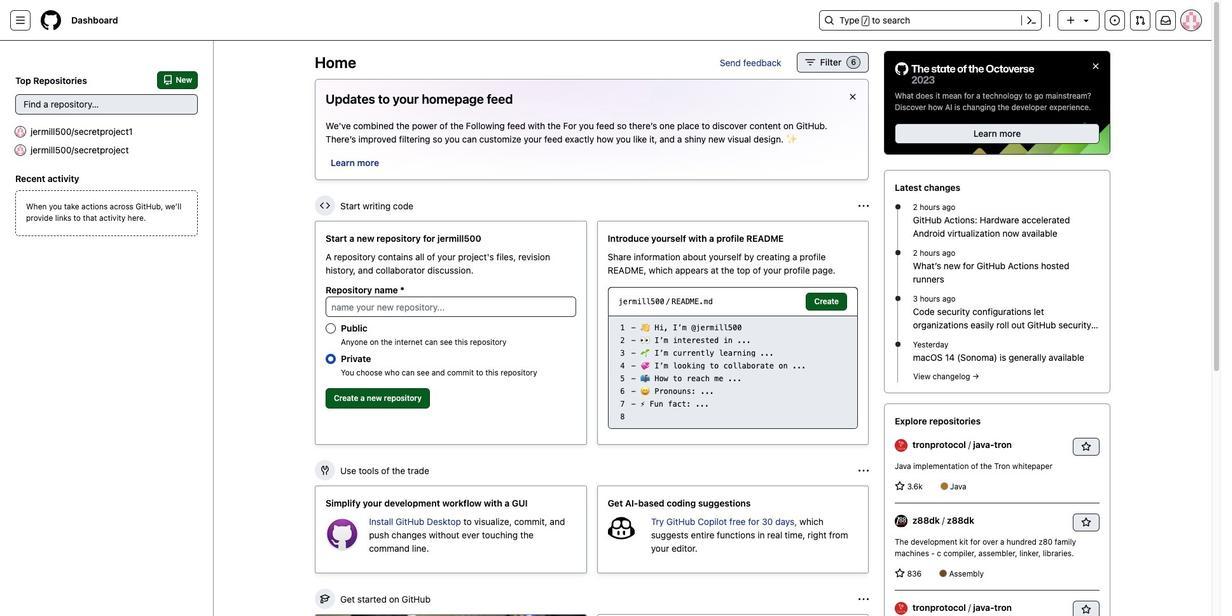 Task type: describe. For each thing, give the bounding box(es) containing it.
star this repository image for @z88dk profile 'icon'
[[1082, 517, 1092, 528]]

x image
[[848, 92, 859, 102]]

why am i seeing this? image for get ai-based coding suggestions element
[[859, 466, 869, 476]]

notifications image
[[1161, 15, 1172, 25]]

1 dot fill image from the top
[[893, 202, 903, 212]]

explore element
[[885, 51, 1111, 616]]

mortar board image
[[320, 594, 330, 604]]

star image
[[895, 568, 906, 579]]

2 dot fill image from the top
[[893, 339, 903, 349]]

filter image
[[805, 57, 816, 67]]

try the github flow element
[[597, 614, 869, 616]]

star this repository image
[[1082, 605, 1092, 615]]

git pull request image
[[1136, 15, 1146, 25]]

name your new repository... text field
[[326, 297, 576, 317]]

close image
[[1091, 61, 1102, 71]]

1 dot fill image from the top
[[893, 248, 903, 258]]

tools image
[[320, 465, 330, 475]]

2 dot fill image from the top
[[893, 293, 903, 304]]



Task type: vqa. For each thing, say whether or not it's contained in the screenshot.
plus icon
yes



Task type: locate. For each thing, give the bounding box(es) containing it.
explore repositories navigation
[[885, 404, 1111, 616]]

plus image
[[1067, 15, 1077, 25]]

what is github? image
[[316, 615, 586, 616]]

2 vertical spatial why am i seeing this? image
[[859, 594, 869, 604]]

command palette image
[[1027, 15, 1037, 25]]

1 vertical spatial @tronprotocol profile image
[[895, 602, 908, 615]]

@tronprotocol profile image
[[895, 439, 908, 452], [895, 602, 908, 615]]

why am i seeing this? image
[[859, 201, 869, 211], [859, 466, 869, 476], [859, 594, 869, 604]]

why am i seeing this? image for introduce yourself with a profile readme element
[[859, 201, 869, 211]]

Find a repository… text field
[[15, 94, 198, 115]]

secretproject image
[[15, 145, 25, 155]]

start a new repository element
[[315, 221, 587, 445]]

3 why am i seeing this? image from the top
[[859, 594, 869, 604]]

Top Repositories search field
[[15, 94, 198, 115]]

github desktop image
[[326, 517, 359, 551]]

0 vertical spatial dot fill image
[[893, 248, 903, 258]]

dot fill image
[[893, 248, 903, 258], [893, 339, 903, 349]]

1 vertical spatial why am i seeing this? image
[[859, 466, 869, 476]]

0 vertical spatial dot fill image
[[893, 202, 903, 212]]

1 why am i seeing this? image from the top
[[859, 201, 869, 211]]

triangle down image
[[1082, 15, 1092, 25]]

0 vertical spatial why am i seeing this? image
[[859, 201, 869, 211]]

get ai-based coding suggestions element
[[597, 486, 869, 573]]

issue opened image
[[1111, 15, 1121, 25]]

code image
[[320, 200, 330, 211]]

1 star this repository image from the top
[[1082, 442, 1092, 452]]

2 why am i seeing this? image from the top
[[859, 466, 869, 476]]

1 vertical spatial dot fill image
[[893, 339, 903, 349]]

what is github? element
[[315, 614, 587, 616]]

None submit
[[807, 293, 848, 311]]

0 vertical spatial @tronprotocol profile image
[[895, 439, 908, 452]]

@tronprotocol profile image up star image
[[895, 439, 908, 452]]

1 vertical spatial dot fill image
[[893, 293, 903, 304]]

dot fill image
[[893, 202, 903, 212], [893, 293, 903, 304]]

none submit inside introduce yourself with a profile readme element
[[807, 293, 848, 311]]

introduce yourself with a profile readme element
[[597, 221, 869, 445]]

2 star this repository image from the top
[[1082, 517, 1092, 528]]

@tronprotocol profile image down star icon
[[895, 602, 908, 615]]

0 vertical spatial star this repository image
[[1082, 442, 1092, 452]]

None radio
[[326, 323, 336, 333], [326, 354, 336, 364], [326, 323, 336, 333], [326, 354, 336, 364]]

2 @tronprotocol profile image from the top
[[895, 602, 908, 615]]

simplify your development workflow with a gui element
[[315, 486, 587, 573]]

star image
[[895, 481, 906, 491]]

star this repository image for first @tronprotocol profile icon from the top
[[1082, 442, 1092, 452]]

secretproject1 image
[[15, 126, 25, 137]]

star this repository image
[[1082, 442, 1092, 452], [1082, 517, 1092, 528]]

github logo image
[[895, 62, 1035, 85]]

1 vertical spatial star this repository image
[[1082, 517, 1092, 528]]

@z88dk profile image
[[895, 515, 908, 528]]

1 @tronprotocol profile image from the top
[[895, 439, 908, 452]]

why am i seeing this? image for try the github flow element
[[859, 594, 869, 604]]

homepage image
[[41, 10, 61, 31]]



